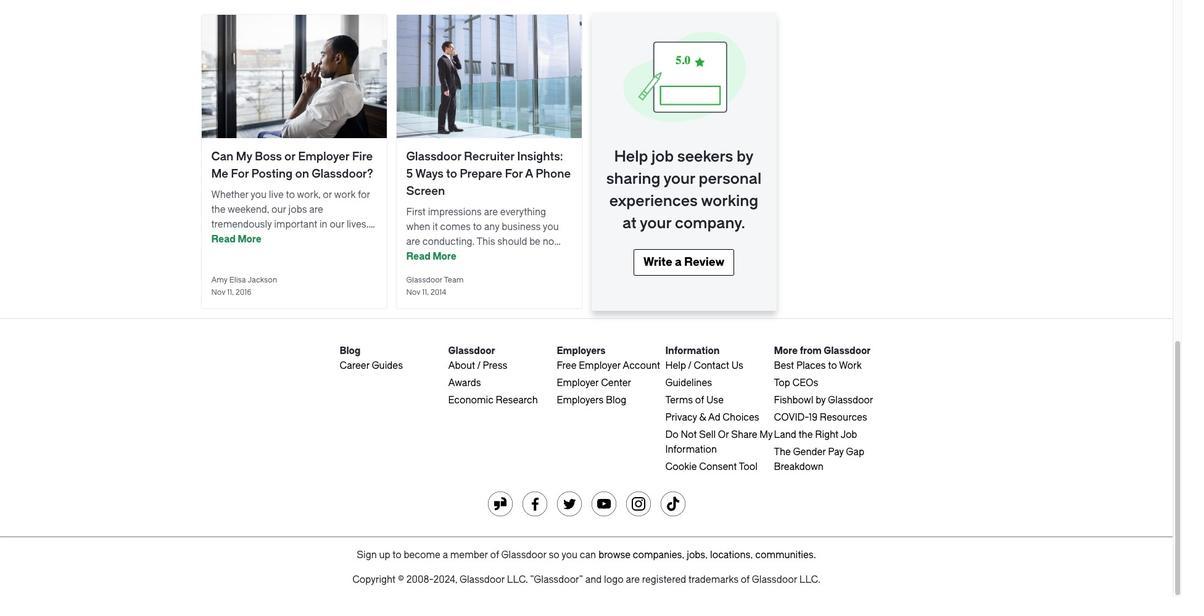 Task type: vqa. For each thing, say whether or not it's contained in the screenshot.
"Salaries"
no



Task type: locate. For each thing, give the bounding box(es) containing it.
on
[[295, 167, 309, 181]]

2 employers from the top
[[557, 395, 604, 406]]

1 horizontal spatial read
[[407, 251, 431, 262]]

or up on on the top of the page
[[285, 150, 296, 164]]

best places to work link
[[774, 361, 862, 372]]

2 horizontal spatial a
[[675, 256, 682, 269]]

to inside first impressions are everything when it comes to any business you are conducting. this should be no different when scheduling a call with a...
[[473, 222, 482, 233]]

for right me
[[231, 167, 249, 181]]

privacy
[[666, 412, 697, 423]]

impressions
[[428, 207, 482, 218]]

2 nov from the left
[[407, 288, 421, 297]]

families,...
[[318, 234, 362, 245]]

you up no
[[543, 222, 559, 233]]

are up "any"
[[484, 207, 498, 218]]

of right member
[[490, 550, 499, 561]]

1 horizontal spatial my
[[760, 430, 773, 441]]

help inside the "information help / contact us guidelines terms of use privacy & ad choices do not sell or share my information cookie consent tool"
[[666, 361, 686, 372]]

1 vertical spatial our
[[330, 219, 345, 230]]

nov inside the glassdoor team nov 11, 2014
[[407, 288, 421, 297]]

0 horizontal spatial our
[[272, 204, 286, 215]]

/ inside glassdoor about / press awards economic research
[[478, 361, 481, 372]]

ways
[[416, 167, 444, 181]]

1 vertical spatial by
[[816, 395, 826, 406]]

and
[[586, 575, 602, 586]]

0 vertical spatial read more
[[211, 234, 262, 245]]

a
[[522, 251, 528, 262], [675, 256, 682, 269], [443, 550, 448, 561]]

1 horizontal spatial you
[[543, 222, 559, 233]]

for down important
[[286, 234, 298, 245]]

jobs
[[289, 204, 307, 215], [230, 234, 249, 245], [687, 550, 706, 561]]

0 vertical spatial you
[[251, 190, 267, 201]]

fire
[[352, 150, 373, 164]]

privacy & ad choices link
[[666, 412, 760, 423]]

you inside "whether you live to work, or work for the weekend, our jobs are tremendously important in our lives. our jobs provide for our families,..."
[[251, 190, 267, 201]]

2 / from the left
[[689, 361, 692, 372]]

or
[[285, 150, 296, 164], [323, 190, 332, 201]]

working
[[701, 193, 759, 210]]

blog down center at the bottom right of page
[[606, 395, 627, 406]]

top
[[774, 378, 791, 389]]

more inside more from glassdoor best places to work top ceos fishbowl by glassdoor covid-19 resources land the right job the gender pay gap breakdown
[[774, 346, 798, 357]]

our down live
[[272, 204, 286, 215]]

more down tremendously
[[238, 234, 262, 245]]

1 nov from the left
[[211, 288, 225, 297]]

blog up career at bottom
[[340, 346, 361, 357]]

our
[[272, 204, 286, 215], [330, 219, 345, 230], [301, 234, 315, 245]]

our right in
[[330, 219, 345, 230]]

0 horizontal spatial llc.
[[507, 575, 528, 586]]

more for can my boss or employer fire me for posting on glassdoor?
[[238, 234, 262, 245]]

1 vertical spatial when
[[446, 251, 470, 262]]

1 vertical spatial information
[[666, 444, 717, 456]]

the down whether at top
[[211, 204, 226, 215]]

11, left 2014 on the top left of page
[[422, 288, 429, 297]]

nov down amy at the left top of the page
[[211, 288, 225, 297]]

1 horizontal spatial or
[[323, 190, 332, 201]]

1 vertical spatial you
[[543, 222, 559, 233]]

2 for from the left
[[505, 167, 523, 181]]

for inside can my boss or employer fire me for posting on glassdoor?
[[231, 167, 249, 181]]

a inside button
[[675, 256, 682, 269]]

1 horizontal spatial llc.
[[800, 575, 821, 586]]

terms of use link
[[666, 395, 724, 406]]

0 horizontal spatial read
[[211, 234, 236, 245]]

amy
[[211, 276, 228, 285]]

0 vertical spatial jobs
[[289, 204, 307, 215]]

2 vertical spatial employer
[[557, 378, 599, 389]]

by up covid-19 resources link
[[816, 395, 826, 406]]

to left "any"
[[473, 222, 482, 233]]

are up different
[[407, 236, 420, 248]]

2 11, from the left
[[422, 288, 429, 297]]

1 vertical spatial my
[[760, 430, 773, 441]]

nov down 'a...'
[[407, 288, 421, 297]]

more up the best
[[774, 346, 798, 357]]

0 vertical spatial when
[[407, 222, 430, 233]]

1 for from the left
[[231, 167, 249, 181]]

0 horizontal spatial you
[[251, 190, 267, 201]]

to inside more from glassdoor best places to work top ceos fishbowl by glassdoor covid-19 resources land the right job the gender pay gap breakdown
[[829, 361, 837, 372]]

employer up glassdoor?
[[298, 150, 350, 164]]

to right live
[[286, 190, 295, 201]]

0 horizontal spatial or
[[285, 150, 296, 164]]

read for glassdoor recruiter insights: 5 ways to prepare for a phone screen
[[407, 251, 431, 262]]

1 horizontal spatial 11,
[[422, 288, 429, 297]]

to left work
[[829, 361, 837, 372]]

glassdoor up ways
[[407, 150, 462, 164]]

1 horizontal spatial more
[[433, 251, 457, 262]]

0 horizontal spatial blog
[[340, 346, 361, 357]]

blog inside 'blog career guides'
[[340, 346, 361, 357]]

19
[[809, 412, 818, 423]]

2 vertical spatial jobs
[[687, 550, 706, 561]]

1 horizontal spatial when
[[446, 251, 470, 262]]

a left "call"
[[522, 251, 528, 262]]

a inside first impressions are everything when it comes to any business you are conducting. this should be no different when scheduling a call with a...
[[522, 251, 528, 262]]

help up guidelines link
[[666, 361, 686, 372]]

0 vertical spatial your
[[664, 170, 696, 188]]

llc. down communities. link
[[800, 575, 821, 586]]

1 horizontal spatial nov
[[407, 288, 421, 297]]

0 vertical spatial for
[[358, 190, 370, 201]]

read down tremendously
[[211, 234, 236, 245]]

0 horizontal spatial my
[[236, 150, 252, 164]]

in
[[320, 219, 328, 230]]

browse
[[599, 550, 631, 561]]

1 vertical spatial for
[[286, 234, 298, 245]]

0 vertical spatial employers
[[557, 346, 606, 357]]

1 vertical spatial read
[[407, 251, 431, 262]]

2 vertical spatial of
[[741, 575, 750, 586]]

a right the become
[[443, 550, 448, 561]]

when
[[407, 222, 430, 233], [446, 251, 470, 262]]

glassdoor inside the glassdoor team nov 11, 2014
[[407, 276, 443, 285]]

1 vertical spatial more
[[433, 251, 457, 262]]

glassdoor inside the 'glassdoor recruiter insights: 5 ways to prepare for a phone screen'
[[407, 150, 462, 164]]

1 / from the left
[[478, 361, 481, 372]]

/ for about
[[478, 361, 481, 372]]

for
[[231, 167, 249, 181], [505, 167, 523, 181]]

employers up "free"
[[557, 346, 606, 357]]

1 vertical spatial employers
[[557, 395, 604, 406]]

11, left 2016
[[227, 288, 234, 297]]

1 vertical spatial help
[[666, 361, 686, 372]]

employer up employer center "link"
[[579, 361, 621, 372]]

us
[[732, 361, 744, 372]]

0 horizontal spatial nov
[[211, 288, 225, 297]]

for left a
[[505, 167, 523, 181]]

the up gender
[[799, 430, 813, 441]]

are up in
[[309, 204, 323, 215]]

employers
[[557, 346, 606, 357], [557, 395, 604, 406]]

for right the work
[[358, 190, 370, 201]]

work,
[[297, 190, 321, 201]]

sign up to become a member of glassdoor so you can browse companies jobs locations communities.
[[357, 550, 816, 561]]

11, inside amy elisa jackson nov 11, 2016
[[227, 288, 234, 297]]

to inside "whether you live to work, or work for the weekend, our jobs are tremendously important in our lives. our jobs provide for our families,..."
[[286, 190, 295, 201]]

1 vertical spatial of
[[490, 550, 499, 561]]

nov inside amy elisa jackson nov 11, 2016
[[211, 288, 225, 297]]

the
[[211, 204, 226, 215], [799, 430, 813, 441]]

2 vertical spatial more
[[774, 346, 798, 357]]

companies
[[633, 550, 682, 561]]

0 vertical spatial by
[[737, 148, 754, 165]]

0 vertical spatial read
[[211, 234, 236, 245]]

lives.
[[347, 219, 369, 230]]

/
[[478, 361, 481, 372], [689, 361, 692, 372]]

read more down tremendously
[[211, 234, 262, 245]]

screen
[[407, 185, 445, 198]]

0 vertical spatial more
[[238, 234, 262, 245]]

1 horizontal spatial the
[[799, 430, 813, 441]]

my left land on the right bottom of the page
[[760, 430, 773, 441]]

0 horizontal spatial read more
[[211, 234, 262, 245]]

awards
[[448, 378, 481, 389]]

glassdoor up 2014 on the top left of page
[[407, 276, 443, 285]]

about / press link
[[448, 361, 508, 372]]

2 horizontal spatial of
[[741, 575, 750, 586]]

employer for fire
[[298, 150, 350, 164]]

1 vertical spatial blog
[[606, 395, 627, 406]]

read up 'a...'
[[407, 251, 431, 262]]

1 horizontal spatial for
[[505, 167, 523, 181]]

1 horizontal spatial blog
[[606, 395, 627, 406]]

at
[[623, 215, 637, 232]]

fishbowl
[[774, 395, 814, 406]]

for inside the 'glassdoor recruiter insights: 5 ways to prepare for a phone screen'
[[505, 167, 523, 181]]

1 vertical spatial jobs
[[230, 234, 249, 245]]

ceos
[[793, 378, 819, 389]]

a right write
[[675, 256, 682, 269]]

11,
[[227, 288, 234, 297], [422, 288, 429, 297]]

1 horizontal spatial read more
[[407, 251, 457, 262]]

employers free employer account employer center employers blog
[[557, 346, 661, 406]]

to right the up on the bottom
[[393, 550, 402, 561]]

jobs up trademarks
[[687, 550, 706, 561]]

information down not
[[666, 444, 717, 456]]

contact
[[694, 361, 730, 372]]

glassdoor up work
[[824, 346, 871, 357]]

tool
[[739, 462, 758, 473]]

0 vertical spatial employer
[[298, 150, 350, 164]]

help up the sharing on the right of the page
[[615, 148, 648, 165]]

0 vertical spatial of
[[696, 395, 704, 406]]

0 horizontal spatial for
[[231, 167, 249, 181]]

employers down employer center "link"
[[557, 395, 604, 406]]

read more down conducting.
[[407, 251, 457, 262]]

personal
[[699, 170, 762, 188]]

glassdoor team nov 11, 2014
[[407, 276, 464, 297]]

1 vertical spatial read more
[[407, 251, 457, 262]]

land the right job link
[[774, 430, 858, 441]]

my inside can my boss or employer fire me for posting on glassdoor?
[[236, 150, 252, 164]]

information
[[666, 346, 720, 357], [666, 444, 717, 456]]

0 vertical spatial help
[[615, 148, 648, 165]]

blog inside employers free employer account employer center employers blog
[[606, 395, 627, 406]]

your
[[664, 170, 696, 188], [640, 215, 672, 232]]

business
[[502, 222, 541, 233]]

about
[[448, 361, 475, 372]]

jobs up important
[[289, 204, 307, 215]]

jobs down tremendously
[[230, 234, 249, 245]]

by up personal
[[737, 148, 754, 165]]

guidelines link
[[666, 378, 712, 389]]

be
[[530, 236, 541, 248]]

of
[[696, 395, 704, 406], [490, 550, 499, 561], [741, 575, 750, 586]]

1 horizontal spatial a
[[522, 251, 528, 262]]

account
[[623, 361, 661, 372]]

to inside the 'glassdoor recruiter insights: 5 ways to prepare for a phone screen'
[[446, 167, 457, 181]]

communities.
[[756, 550, 816, 561]]

1 horizontal spatial by
[[816, 395, 826, 406]]

first
[[407, 207, 426, 218]]

employer inside can my boss or employer fire me for posting on glassdoor?
[[298, 150, 350, 164]]

1 vertical spatial the
[[799, 430, 813, 441]]

0 horizontal spatial help
[[615, 148, 648, 165]]

this
[[477, 236, 495, 248]]

are
[[309, 204, 323, 215], [484, 207, 498, 218], [407, 236, 420, 248], [626, 575, 640, 586]]

2 vertical spatial our
[[301, 234, 315, 245]]

1 horizontal spatial /
[[689, 361, 692, 372]]

/ up guidelines
[[689, 361, 692, 372]]

my
[[236, 150, 252, 164], [760, 430, 773, 441]]

best
[[774, 361, 795, 372]]

to right ways
[[446, 167, 457, 181]]

llc. left "glassdoor"
[[507, 575, 528, 586]]

my right can
[[236, 150, 252, 164]]

you left live
[[251, 190, 267, 201]]

glassdoor down communities. link
[[752, 575, 798, 586]]

0 horizontal spatial more
[[238, 234, 262, 245]]

0 horizontal spatial when
[[407, 222, 430, 233]]

use
[[707, 395, 724, 406]]

0 horizontal spatial by
[[737, 148, 754, 165]]

our
[[211, 234, 228, 245]]

2 vertical spatial you
[[562, 550, 578, 561]]

of down the locations link
[[741, 575, 750, 586]]

glassdoor up about / press link
[[448, 346, 495, 357]]

0 horizontal spatial jobs
[[230, 234, 249, 245]]

2 llc. from the left
[[800, 575, 821, 586]]

tremendously
[[211, 219, 272, 230]]

when down first
[[407, 222, 430, 233]]

0 vertical spatial the
[[211, 204, 226, 215]]

1 horizontal spatial help
[[666, 361, 686, 372]]

for for recruiter
[[505, 167, 523, 181]]

1 information from the top
[[666, 346, 720, 357]]

when down conducting.
[[446, 251, 470, 262]]

whether
[[211, 190, 249, 201]]

0 horizontal spatial the
[[211, 204, 226, 215]]

more down conducting.
[[433, 251, 457, 262]]

call
[[530, 251, 545, 262]]

share
[[732, 430, 758, 441]]

glassdoor inside glassdoor about / press awards economic research
[[448, 346, 495, 357]]

1 vertical spatial or
[[323, 190, 332, 201]]

your down job
[[664, 170, 696, 188]]

elisa
[[229, 276, 246, 285]]

employer center link
[[557, 378, 632, 389]]

your down experiences
[[640, 215, 672, 232]]

2 information from the top
[[666, 444, 717, 456]]

you right so on the bottom left of page
[[562, 550, 578, 561]]

registered
[[642, 575, 687, 586]]

0 vertical spatial information
[[666, 346, 720, 357]]

0 vertical spatial my
[[236, 150, 252, 164]]

2 horizontal spatial more
[[774, 346, 798, 357]]

help inside help job seekers by sharing your personal experiences working at your company.
[[615, 148, 648, 165]]

0 vertical spatial or
[[285, 150, 296, 164]]

by inside help job seekers by sharing your personal experiences working at your company.
[[737, 148, 754, 165]]

recruiter
[[464, 150, 515, 164]]

our down important
[[301, 234, 315, 245]]

1 horizontal spatial of
[[696, 395, 704, 406]]

information up "help / contact us" link
[[666, 346, 720, 357]]

of left use
[[696, 395, 704, 406]]

1 11, from the left
[[227, 288, 234, 297]]

0 horizontal spatial /
[[478, 361, 481, 372]]

1 horizontal spatial our
[[301, 234, 315, 245]]

more for glassdoor recruiter insights: 5 ways to prepare for a phone screen
[[433, 251, 457, 262]]

of inside the "information help / contact us guidelines terms of use privacy & ad choices do not sell or share my information cookie consent tool"
[[696, 395, 704, 406]]

it
[[433, 222, 438, 233]]

/ left press
[[478, 361, 481, 372]]

0 vertical spatial our
[[272, 204, 286, 215]]

0 vertical spatial blog
[[340, 346, 361, 357]]

are inside "whether you live to work, or work for the weekend, our jobs are tremendously important in our lives. our jobs provide for our families,..."
[[309, 204, 323, 215]]

/ inside the "information help / contact us guidelines terms of use privacy & ad choices do not sell or share my information cookie consent tool"
[[689, 361, 692, 372]]

or left the work
[[323, 190, 332, 201]]

0 horizontal spatial 11,
[[227, 288, 234, 297]]

1 llc. from the left
[[507, 575, 528, 586]]

employer down "free"
[[557, 378, 599, 389]]



Task type: describe. For each thing, give the bounding box(es) containing it.
sign
[[357, 550, 377, 561]]

gap
[[847, 447, 865, 458]]

everything
[[500, 207, 546, 218]]

covid-
[[774, 412, 809, 423]]

1 horizontal spatial jobs
[[289, 204, 307, 215]]

research
[[496, 395, 538, 406]]

right
[[816, 430, 839, 441]]

first impressions are everything when it comes to any business you are conducting. this should be no different when scheduling a call with a...
[[407, 207, 566, 277]]

sell
[[700, 430, 716, 441]]

2014
[[431, 288, 447, 297]]

me
[[211, 167, 228, 181]]

help job seekers by sharing your personal experiences working at your company.
[[607, 148, 762, 232]]

land
[[774, 430, 797, 441]]

read more for can my boss or employer fire me for posting on glassdoor?
[[211, 234, 262, 245]]

or inside "whether you live to work, or work for the weekend, our jobs are tremendously important in our lives. our jobs provide for our families,..."
[[323, 190, 332, 201]]

for for my
[[231, 167, 249, 181]]

1 vertical spatial your
[[640, 215, 672, 232]]

pay
[[829, 447, 844, 458]]

career guides link
[[340, 361, 403, 372]]

1 horizontal spatial for
[[358, 190, 370, 201]]

2024,
[[434, 575, 458, 586]]

or
[[718, 430, 729, 441]]

2 horizontal spatial jobs
[[687, 550, 706, 561]]

boss
[[255, 150, 282, 164]]

glassdoor down member
[[460, 575, 505, 586]]

do not sell or share my information link
[[666, 430, 773, 456]]

2 horizontal spatial you
[[562, 550, 578, 561]]

11, inside the glassdoor team nov 11, 2014
[[422, 288, 429, 297]]

0 horizontal spatial a
[[443, 550, 448, 561]]

logo
[[604, 575, 624, 586]]

copyright © 2008-2024, glassdoor llc. "glassdoor" and logo are registered trademarks of glassdoor llc.
[[353, 575, 821, 586]]

places
[[797, 361, 826, 372]]

conducting.
[[423, 236, 475, 248]]

"glassdoor"
[[530, 575, 583, 586]]

you inside first impressions are everything when it comes to any business you are conducting. this should be no different when scheduling a call with a...
[[543, 222, 559, 233]]

up
[[379, 550, 391, 561]]

my inside the "information help / contact us guidelines terms of use privacy & ad choices do not sell or share my information cookie consent tool"
[[760, 430, 773, 441]]

a
[[525, 167, 533, 181]]

consent
[[700, 462, 737, 473]]

1 vertical spatial employer
[[579, 361, 621, 372]]

write a review
[[644, 256, 725, 269]]

a...
[[407, 266, 419, 277]]

cookie
[[666, 462, 697, 473]]

different
[[407, 251, 443, 262]]

read for can my boss or employer fire me for posting on glassdoor?
[[211, 234, 236, 245]]

work
[[334, 190, 356, 201]]

2 horizontal spatial our
[[330, 219, 345, 230]]

should
[[498, 236, 527, 248]]

any
[[484, 222, 500, 233]]

2016
[[236, 288, 252, 297]]

economic
[[448, 395, 494, 406]]

glassdoor left so on the bottom left of page
[[502, 550, 547, 561]]

glassdoor up the resources
[[828, 395, 874, 406]]

free
[[557, 361, 577, 372]]

1 employers from the top
[[557, 346, 606, 357]]

awards link
[[448, 378, 481, 389]]

or inside can my boss or employer fire me for posting on glassdoor?
[[285, 150, 296, 164]]

the
[[774, 447, 791, 458]]

employer for center
[[557, 378, 599, 389]]

phone
[[536, 167, 571, 181]]

the inside "whether you live to work, or work for the weekend, our jobs are tremendously important in our lives. our jobs provide for our families,..."
[[211, 204, 226, 215]]

jackson
[[248, 276, 277, 285]]

/ for help
[[689, 361, 692, 372]]

free employer account link
[[557, 361, 661, 372]]

read more for glassdoor recruiter insights: 5 ways to prepare for a phone screen
[[407, 251, 457, 262]]

sharing
[[607, 170, 661, 188]]

review
[[685, 256, 725, 269]]

work
[[840, 361, 862, 372]]

center
[[601, 378, 632, 389]]

company.
[[675, 215, 746, 232]]

amy elisa jackson nov 11, 2016
[[211, 276, 277, 297]]

ad
[[709, 412, 721, 423]]

jobs link
[[687, 550, 706, 561]]

0 horizontal spatial for
[[286, 234, 298, 245]]

career
[[340, 361, 370, 372]]

member
[[451, 550, 488, 561]]

write
[[644, 256, 673, 269]]

from
[[800, 346, 822, 357]]

comes
[[440, 222, 471, 233]]

gender
[[794, 447, 826, 458]]

blog career guides
[[340, 346, 403, 372]]

fishbowl by glassdoor link
[[774, 395, 874, 406]]

breakdown
[[774, 462, 824, 473]]

glassdoor?
[[312, 167, 373, 181]]

live
[[269, 190, 284, 201]]

by inside more from glassdoor best places to work top ceos fishbowl by glassdoor covid-19 resources land the right job the gender pay gap breakdown
[[816, 395, 826, 406]]

experiences
[[610, 193, 698, 210]]

are right logo
[[626, 575, 640, 586]]

top ceos link
[[774, 378, 819, 389]]

whether you live to work, or work for the weekend, our jobs are tremendously important in our lives. our jobs provide for our families,...
[[211, 190, 370, 245]]

with
[[547, 251, 566, 262]]

copyright
[[353, 575, 396, 586]]

economic research link
[[448, 395, 538, 406]]

guides
[[372, 361, 403, 372]]

weekend,
[[228, 204, 269, 215]]

seekers
[[678, 148, 734, 165]]

important
[[274, 219, 317, 230]]

can my boss or employer fire me for posting on glassdoor?
[[211, 150, 373, 181]]

scheduling
[[472, 251, 520, 262]]

locations link
[[711, 550, 751, 561]]

the gender pay gap breakdown link
[[774, 447, 865, 473]]

0 horizontal spatial of
[[490, 550, 499, 561]]

press
[[483, 361, 508, 372]]

the inside more from glassdoor best places to work top ceos fishbowl by glassdoor covid-19 resources land the right job the gender pay gap breakdown
[[799, 430, 813, 441]]

no
[[543, 236, 554, 248]]

so
[[549, 550, 560, 561]]

locations
[[711, 550, 751, 561]]



